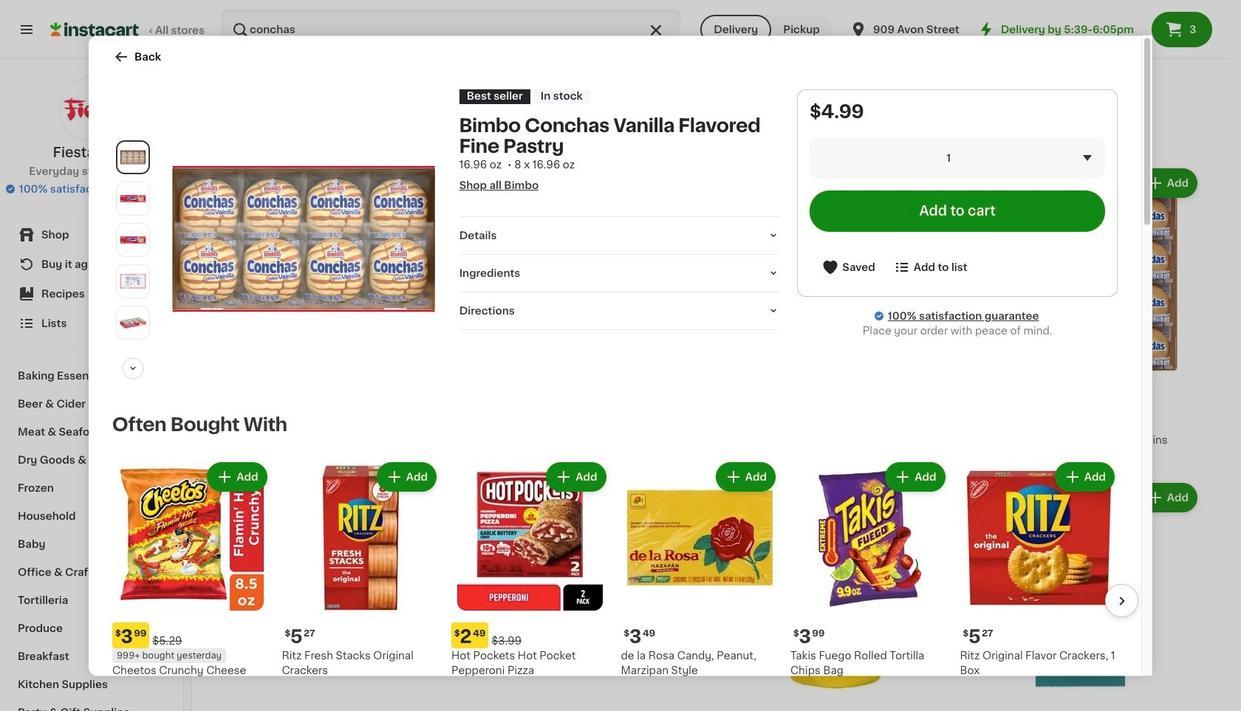Task type: locate. For each thing, give the bounding box(es) containing it.
item carousel region
[[92, 453, 1139, 712]]

instacart logo image
[[50, 21, 139, 38]]

fiesta mart logo image
[[59, 77, 124, 142]]

enlarge bread bimbo  conchas vanilla flavored fine pastry hero (opens in a new tab) image
[[120, 144, 146, 170]]

product group
[[222, 166, 458, 463], [717, 166, 953, 463], [965, 166, 1201, 463], [112, 459, 270, 712], [282, 459, 440, 708], [452, 459, 609, 708], [621, 459, 779, 712], [791, 459, 949, 712], [960, 459, 1118, 708], [222, 481, 458, 712], [470, 481, 705, 712], [717, 481, 953, 712], [965, 481, 1201, 712]]

None field
[[810, 137, 1106, 178]]

None search field
[[221, 9, 682, 50]]

enlarge bread bimbo  conchas vanilla flavored fine pastry angle_right (opens in a new tab) image
[[120, 227, 146, 253]]

bread bimbo  conchas vanilla flavored fine pastry hero image
[[166, 101, 442, 377]]

service type group
[[701, 15, 832, 44]]



Task type: describe. For each thing, give the bounding box(es) containing it.
enlarge bread bimbo  conchas vanilla flavored fine pastry angle_left (opens in a new tab) image
[[120, 185, 146, 212]]

$2.49 original price: $3.99 element
[[452, 623, 609, 649]]

$4.99 element
[[965, 407, 1201, 433]]

$3.99 original price: $5.29 element
[[112, 623, 270, 649]]

enlarge bread bimbo  conchas vanilla flavored fine pastry angle_back (opens in a new tab) image
[[120, 268, 146, 295]]

enlarge bread bimbo  conchas vanilla flavored fine pastry angle_top (opens in a new tab) image
[[120, 309, 146, 336]]



Task type: vqa. For each thing, say whether or not it's contained in the screenshot.
Candy
no



